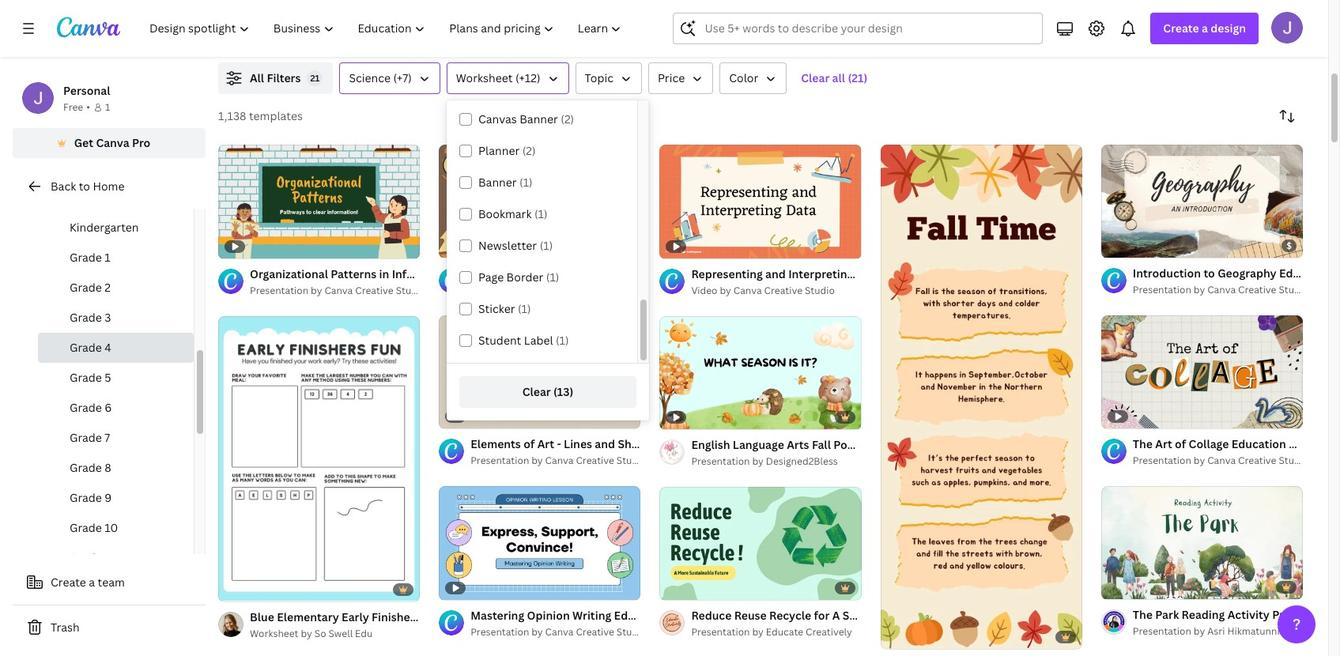 Task type: locate. For each thing, give the bounding box(es) containing it.
a inside "button"
[[89, 575, 95, 590]]

planner (2)
[[478, 143, 536, 158]]

to right back
[[79, 179, 90, 194]]

1 of 10 link for canva
[[1101, 486, 1303, 600]]

free •
[[63, 100, 90, 114]]

a left team
[[89, 575, 95, 590]]

grade up the create a team
[[70, 550, 102, 565]]

1 horizontal spatial 9
[[1130, 239, 1136, 251]]

clear (13)
[[522, 384, 574, 399]]

grade left 3
[[70, 310, 102, 325]]

lesson by canva creative studio link for introduction to electricity
[[539, 28, 777, 43]]

1 vertical spatial 9
[[105, 490, 112, 505]]

6 grade from the top
[[70, 400, 102, 415]]

Sort by button
[[1272, 100, 1303, 132]]

introduction up topic
[[539, 11, 607, 26]]

worksheet by so swell edu link
[[250, 626, 420, 642]]

9
[[1130, 239, 1136, 251], [105, 490, 112, 505]]

introduction up filters
[[250, 11, 318, 26]]

grade 11 link
[[38, 543, 194, 573]]

cycle
[[885, 11, 915, 26]]

lesson by canva creative studio link
[[250, 28, 488, 43], [539, 28, 777, 43], [828, 28, 1066, 43], [1117, 28, 1340, 43]]

1 1 of 10 link from the left
[[1101, 486, 1303, 600]]

2 lesson by canva creative studio link from the left
[[539, 28, 777, 43]]

home
[[93, 179, 125, 194]]

of
[[1119, 239, 1128, 251], [1119, 581, 1128, 593], [678, 581, 686, 593]]

worksheet
[[456, 70, 513, 85], [468, 609, 525, 624], [250, 627, 299, 640]]

worksheet (+12)
[[456, 70, 541, 85]]

student
[[478, 333, 521, 348]]

•
[[86, 100, 90, 114]]

clear all (21) button
[[793, 62, 876, 94]]

introduction inside "introduction to electricity lesson by canva creative studio"
[[539, 11, 607, 26]]

the water cycle link
[[828, 10, 1066, 28]]

2 horizontal spatial 10
[[1130, 581, 1140, 593]]

to for waves
[[321, 11, 332, 26]]

a for design
[[1202, 21, 1208, 36]]

grade for grade 9
[[70, 490, 102, 505]]

grade for grade 6
[[70, 400, 102, 415]]

(1)
[[520, 175, 533, 190], [534, 206, 548, 221], [540, 238, 553, 253], [546, 270, 559, 285], [518, 301, 531, 316], [556, 333, 569, 348]]

1 vertical spatial banner
[[478, 175, 517, 190]]

3 lesson from the left
[[828, 28, 860, 42]]

4 lesson by canva creative studio link from the left
[[1117, 28, 1340, 43]]

clear left the (13)
[[522, 384, 551, 399]]

a left "design"
[[1202, 21, 1208, 36]]

lesson down "energy"
[[1117, 28, 1149, 42]]

lesson inside "introduction to electricity lesson by canva creative studio"
[[539, 28, 571, 42]]

sticker (1)
[[478, 301, 531, 316]]

1 vertical spatial create
[[51, 575, 86, 590]]

of for presentation by canva creative studio
[[1119, 239, 1128, 251]]

fall time educational infographic in orange colors in a simple style image
[[881, 145, 1082, 649]]

create inside create a design dropdown button
[[1163, 21, 1199, 36]]

banner
[[520, 111, 558, 127], [478, 175, 517, 190]]

1 grade from the top
[[70, 250, 102, 265]]

1 vertical spatial (2)
[[522, 143, 536, 158]]

energy transformation image
[[1085, 0, 1340, 4]]

grade 10 link
[[38, 513, 194, 543]]

1 of 10 link for designed2bless
[[660, 487, 862, 600]]

the park reading activity presentation in green watercolor handdrawn style image
[[1101, 486, 1303, 600]]

(1) up bookmark (1)
[[520, 175, 533, 190]]

canva inside get canva pro button
[[96, 135, 129, 150]]

lesson up (+12)
[[539, 28, 571, 42]]

science (+7)
[[349, 70, 412, 85]]

9 grade from the top
[[70, 490, 102, 505]]

1 of 9 link
[[1101, 144, 1303, 258]]

0 horizontal spatial a
[[89, 575, 95, 590]]

None search field
[[673, 13, 1043, 44]]

to inside "introduction to electricity lesson by canva creative studio"
[[610, 11, 621, 26]]

kindergarten
[[70, 220, 139, 235]]

1 for presentation by asri hikmatunnisa
[[1112, 581, 1117, 593]]

energy transformation lesson by canva creative studio
[[1117, 11, 1266, 42]]

banner (1)
[[478, 175, 533, 190]]

(1) right label
[[556, 333, 569, 348]]

so
[[315, 627, 326, 640]]

grade for grade 1
[[70, 250, 102, 265]]

1 horizontal spatial a
[[1202, 21, 1208, 36]]

grade left the 8
[[70, 460, 102, 475]]

0 horizontal spatial (2)
[[522, 143, 536, 158]]

0 horizontal spatial 1 of 10
[[671, 581, 699, 593]]

water
[[850, 11, 882, 26]]

lesson by canva creative studio link down waves
[[250, 28, 488, 43]]

introduction
[[250, 11, 318, 26], [539, 11, 607, 26]]

0 horizontal spatial clear
[[522, 384, 551, 399]]

studio inside video by canva creative studio link
[[805, 284, 835, 297]]

(1) right sticker
[[518, 301, 531, 316]]

grade 8
[[70, 460, 111, 475]]

electricity
[[624, 11, 679, 26]]

3 grade from the top
[[70, 310, 102, 325]]

a inside dropdown button
[[1202, 21, 1208, 36]]

blue elementary early finishers activity worksheet image
[[218, 316, 420, 601]]

0 vertical spatial clear
[[801, 70, 830, 85]]

1 vertical spatial clear
[[522, 384, 551, 399]]

creative inside "introduction to electricity lesson by canva creative studio"
[[618, 28, 656, 42]]

clear left 'all'
[[801, 70, 830, 85]]

of for presentation by asri hikmatunnisa
[[1119, 581, 1128, 593]]

worksheet up canvas
[[456, 70, 513, 85]]

0 horizontal spatial to
[[79, 179, 90, 194]]

studio inside energy transformation lesson by canva creative studio
[[1236, 28, 1266, 42]]

create down the "energy transformation" image in the right top of the page
[[1163, 21, 1199, 36]]

introduction for introduction to waves
[[250, 11, 318, 26]]

grade left 6
[[70, 400, 102, 415]]

1 horizontal spatial 1 of 10
[[1112, 581, 1140, 593]]

7 grade from the top
[[70, 430, 102, 445]]

clear inside button
[[522, 384, 551, 399]]

clear inside button
[[801, 70, 830, 85]]

color button
[[720, 62, 787, 94]]

10 grade from the top
[[70, 520, 102, 535]]

student label (1)
[[478, 333, 569, 348]]

create a design
[[1163, 21, 1246, 36]]

create
[[1163, 21, 1199, 36], [51, 575, 86, 590]]

2
[[105, 280, 111, 295]]

to inside introduction to waves lesson by canva creative studio
[[321, 11, 332, 26]]

1 vertical spatial worksheet
[[468, 609, 525, 624]]

1 of 10 for presentation by educate creatively
[[671, 581, 699, 593]]

4 grade from the top
[[70, 340, 102, 355]]

create inside create a team "button"
[[51, 575, 86, 590]]

1 horizontal spatial create
[[1163, 21, 1199, 36]]

video
[[691, 284, 718, 297]]

free
[[63, 100, 83, 114]]

banner right canvas
[[520, 111, 558, 127]]

1 of 10
[[1112, 581, 1140, 593], [671, 581, 699, 593]]

worksheet down blue
[[250, 627, 299, 640]]

a
[[1202, 21, 1208, 36], [89, 575, 95, 590]]

studio inside "introduction to electricity lesson by canva creative studio"
[[658, 28, 688, 42]]

grade 6
[[70, 400, 112, 415]]

grade 3 link
[[38, 303, 194, 333]]

studio inside introduction to waves lesson by canva creative studio
[[369, 28, 399, 42]]

0 horizontal spatial banner
[[478, 175, 517, 190]]

lesson by canva creative studio link down electricity in the top of the page
[[539, 28, 777, 43]]

studio inside 'the water cycle lesson by canva creative studio'
[[947, 28, 977, 42]]

1 lesson by canva creative studio link from the left
[[250, 28, 488, 43]]

0 horizontal spatial 1 of 10 link
[[660, 487, 862, 600]]

1 for presentation by canva creative studio
[[1112, 239, 1117, 251]]

by
[[284, 28, 296, 42], [573, 28, 584, 42], [862, 28, 873, 42], [1151, 28, 1162, 42], [532, 283, 543, 296], [1194, 283, 1205, 296], [311, 284, 322, 297], [720, 284, 731, 297], [532, 454, 543, 468], [1194, 454, 1205, 468], [752, 455, 764, 468], [1194, 625, 1205, 638], [532, 625, 543, 639], [752, 625, 764, 639], [301, 627, 312, 640]]

1 vertical spatial a
[[89, 575, 95, 590]]

lesson for the water cycle
[[828, 28, 860, 42]]

lesson up the all
[[250, 28, 282, 42]]

studio
[[369, 28, 399, 42], [658, 28, 688, 42], [947, 28, 977, 42], [1236, 28, 1266, 42], [617, 283, 647, 296], [1279, 283, 1309, 296], [396, 284, 426, 297], [805, 284, 835, 297], [617, 454, 647, 468], [1279, 454, 1309, 468], [617, 625, 647, 639]]

to for home
[[79, 179, 90, 194]]

asri
[[1208, 625, 1225, 638]]

lesson for introduction to waves
[[250, 28, 282, 42]]

lesson down the at the top right of page
[[828, 28, 860, 42]]

lesson inside introduction to waves lesson by canva creative studio
[[250, 28, 282, 42]]

planner
[[478, 143, 520, 158]]

hikmatunnisa
[[1228, 625, 1290, 638]]

11
[[105, 550, 116, 565]]

all
[[250, 70, 264, 85]]

0 vertical spatial 9
[[1130, 239, 1136, 251]]

1 horizontal spatial (2)
[[561, 111, 574, 127]]

to
[[321, 11, 332, 26], [610, 11, 621, 26], [79, 179, 90, 194]]

1 horizontal spatial 10
[[688, 581, 699, 593]]

grade left 7
[[70, 430, 102, 445]]

1 horizontal spatial introduction
[[539, 11, 607, 26]]

21 filter options selected element
[[307, 70, 323, 86]]

kindergarten link
[[38, 213, 194, 243]]

swell
[[329, 627, 353, 640]]

create for create a design
[[1163, 21, 1199, 36]]

presentation by educate creatively link
[[691, 625, 862, 641]]

lesson by canva creative studio link down the transformation
[[1117, 28, 1340, 43]]

banner down planner
[[478, 175, 517, 190]]

2 horizontal spatial to
[[610, 11, 621, 26]]

grade down grade 8
[[70, 490, 102, 505]]

5 grade from the top
[[70, 370, 102, 385]]

3 lesson by canva creative studio link from the left
[[828, 28, 1066, 43]]

(+12)
[[516, 70, 541, 85]]

grade up grade 2
[[70, 250, 102, 265]]

grade 8 link
[[38, 453, 194, 483]]

(1) up the border
[[540, 238, 553, 253]]

by inside energy transformation lesson by canva creative studio
[[1151, 28, 1162, 42]]

(1) for banner (1)
[[520, 175, 533, 190]]

2 grade from the top
[[70, 280, 102, 295]]

presentation by designed2bless
[[691, 455, 838, 468]]

clear (13) button
[[459, 376, 637, 408]]

introduction inside introduction to waves lesson by canva creative studio
[[250, 11, 318, 26]]

11 grade from the top
[[70, 550, 102, 565]]

1 introduction from the left
[[250, 11, 318, 26]]

create down grade 11
[[51, 575, 86, 590]]

1 horizontal spatial clear
[[801, 70, 830, 85]]

canva inside introduction to waves lesson by canva creative studio
[[298, 28, 326, 42]]

lesson by canva creative studio link down cycle
[[828, 28, 1066, 43]]

lesson
[[250, 28, 282, 42], [539, 28, 571, 42], [828, 28, 860, 42], [1117, 28, 1149, 42]]

2 1 of 10 link from the left
[[660, 487, 862, 600]]

2 introduction from the left
[[539, 11, 607, 26]]

2 lesson from the left
[[539, 28, 571, 42]]

to left electricity in the top of the page
[[610, 11, 621, 26]]

by inside 'the water cycle lesson by canva creative studio'
[[862, 28, 873, 42]]

0 horizontal spatial 10
[[105, 520, 118, 535]]

0 vertical spatial banner
[[520, 111, 558, 127]]

bookmark
[[478, 206, 532, 221]]

create for create a team
[[51, 575, 86, 590]]

0 vertical spatial create
[[1163, 21, 1199, 36]]

(1) right 'bookmark'
[[534, 206, 548, 221]]

4 lesson from the left
[[1117, 28, 1149, 42]]

1 horizontal spatial 1 of 10 link
[[1101, 486, 1303, 600]]

0 horizontal spatial create
[[51, 575, 86, 590]]

worksheet right activity on the bottom left
[[468, 609, 525, 624]]

page border (1)
[[478, 270, 559, 285]]

creative
[[329, 28, 367, 42], [618, 28, 656, 42], [906, 28, 945, 42], [1195, 28, 1234, 42], [576, 283, 614, 296], [1238, 283, 1277, 296], [355, 284, 394, 297], [764, 284, 803, 297], [576, 454, 614, 468], [1238, 454, 1277, 468], [576, 625, 614, 639]]

canvas
[[478, 111, 517, 127]]

0 vertical spatial a
[[1202, 21, 1208, 36]]

lesson inside 'the water cycle lesson by canva creative studio'
[[828, 28, 860, 42]]

page
[[478, 270, 504, 285]]

grade left 4
[[70, 340, 102, 355]]

energy transformation link
[[1117, 10, 1340, 28]]

1 horizontal spatial to
[[321, 11, 332, 26]]

(1) for bookmark (1)
[[534, 206, 548, 221]]

0 horizontal spatial introduction
[[250, 11, 318, 26]]

1 of 10 for presentation by asri hikmatunnisa
[[1112, 581, 1140, 593]]

creatively
[[806, 625, 852, 639]]

grade down the grade 9 on the left of the page
[[70, 520, 102, 535]]

topic button
[[575, 62, 642, 94]]

to left waves
[[321, 11, 332, 26]]

1 lesson from the left
[[250, 28, 282, 42]]

grade 7
[[70, 430, 110, 445]]

7
[[105, 430, 110, 445]]

creative inside energy transformation lesson by canva creative studio
[[1195, 28, 1234, 42]]

grade left 5
[[70, 370, 102, 385]]

presentation by canva creative studio link
[[471, 282, 647, 298], [1133, 282, 1309, 298], [250, 283, 426, 299], [471, 453, 647, 469], [1133, 453, 1309, 469], [471, 625, 647, 641]]

grade left 2
[[70, 280, 102, 295]]

0 vertical spatial worksheet
[[456, 70, 513, 85]]

8 grade from the top
[[70, 460, 102, 475]]



Task type: describe. For each thing, give the bounding box(es) containing it.
grade for grade 7
[[70, 430, 102, 445]]

introduction for introduction to electricity
[[539, 11, 607, 26]]

jacob simon image
[[1272, 12, 1303, 43]]

science
[[349, 70, 391, 85]]

10 for presentation by educate creatively
[[688, 581, 699, 593]]

(1) right the border
[[546, 270, 559, 285]]

to for electricity
[[610, 11, 621, 26]]

presentation by asri hikmatunnisa
[[1133, 625, 1290, 638]]

get canva pro
[[74, 135, 151, 150]]

presentation by educate creatively
[[691, 625, 852, 639]]

by inside introduction to waves lesson by canva creative studio
[[284, 28, 296, 42]]

newsletter (1)
[[478, 238, 553, 253]]

grade 4
[[70, 340, 111, 355]]

Search search field
[[705, 13, 1033, 43]]

2 vertical spatial worksheet
[[250, 627, 299, 640]]

lesson by canva creative studio link for energy transformation
[[1117, 28, 1340, 43]]

worksheet inside button
[[456, 70, 513, 85]]

grade 9 link
[[38, 483, 194, 513]]

21
[[310, 72, 320, 84]]

team
[[98, 575, 125, 590]]

introduction to waves lesson by canva creative studio
[[250, 11, 399, 42]]

border
[[507, 270, 544, 285]]

design
[[1211, 21, 1246, 36]]

grade for grade 8
[[70, 460, 102, 475]]

clear for clear (13)
[[522, 384, 551, 399]]

presentation by designed2bless link
[[691, 454, 862, 470]]

3
[[105, 310, 111, 325]]

creative inside 'the water cycle lesson by canva creative studio'
[[906, 28, 945, 42]]

canva inside energy transformation lesson by canva creative studio
[[1165, 28, 1193, 42]]

transformation
[[1156, 11, 1239, 26]]

introduction to waves link
[[250, 10, 488, 28]]

grade for grade 11
[[70, 550, 102, 565]]

a for team
[[89, 575, 95, 590]]

by inside blue elementary early finishers activity worksheet worksheet by so swell edu
[[301, 627, 312, 640]]

lesson by canva creative studio link for introduction to waves
[[250, 28, 488, 43]]

10 for presentation by asri hikmatunnisa
[[1130, 581, 1140, 593]]

pro
[[132, 135, 151, 150]]

(+7)
[[393, 70, 412, 85]]

1 of 9
[[1112, 239, 1136, 251]]

pre-school link
[[38, 183, 194, 213]]

history education presentation skeleton in a brown beige yellow friendly handdrawn style image
[[439, 144, 641, 258]]

reduce reuse recycle for a sustainable future education presentation in green blue illustrative style image
[[660, 487, 862, 600]]

color
[[729, 70, 759, 85]]

grade 5
[[70, 370, 111, 385]]

(21)
[[848, 70, 868, 85]]

grade 2
[[70, 280, 111, 295]]

top level navigation element
[[139, 13, 635, 44]]

price
[[658, 70, 685, 85]]

pre-
[[70, 190, 92, 205]]

waves
[[335, 11, 369, 26]]

educate
[[766, 625, 804, 639]]

grade for grade 2
[[70, 280, 102, 295]]

1 for presentation by educate creatively
[[671, 581, 675, 593]]

grade for grade 5
[[70, 370, 102, 385]]

(1) for newsletter (1)
[[540, 238, 553, 253]]

$
[[1287, 240, 1292, 251]]

all filters
[[250, 70, 301, 85]]

(1) for sticker (1)
[[518, 301, 531, 316]]

by inside "introduction to electricity lesson by canva creative studio"
[[573, 28, 584, 42]]

science (+7) button
[[340, 62, 440, 94]]

grade 3
[[70, 310, 111, 325]]

all
[[832, 70, 845, 85]]

pre-school
[[70, 190, 127, 205]]

blue elementary early finishers activity worksheet worksheet by so swell edu
[[250, 609, 525, 640]]

school
[[92, 190, 127, 205]]

presentation by asri hikmatunnisa link
[[1133, 624, 1303, 640]]

(13)
[[554, 384, 574, 399]]

clear for clear all (21)
[[801, 70, 830, 85]]

get
[[74, 135, 93, 150]]

lesson inside energy transformation lesson by canva creative studio
[[1117, 28, 1149, 42]]

personal
[[63, 83, 110, 98]]

1,138 templates
[[218, 108, 303, 123]]

lesson for introduction to electricity
[[539, 28, 571, 42]]

grade 11
[[70, 550, 116, 565]]

trash link
[[13, 612, 206, 644]]

blue
[[250, 609, 274, 624]]

blue elementary early finishers activity worksheet link
[[250, 609, 525, 626]]

canva inside video by canva creative studio link
[[734, 284, 762, 297]]

grade 10
[[70, 520, 118, 535]]

sticker
[[478, 301, 515, 316]]

0 vertical spatial (2)
[[561, 111, 574, 127]]

filters
[[267, 70, 301, 85]]

6
[[105, 400, 112, 415]]

trash
[[51, 620, 80, 635]]

grade 9
[[70, 490, 112, 505]]

grade for grade 3
[[70, 310, 102, 325]]

edu
[[355, 627, 373, 640]]

lesson by canva creative studio link for the water cycle
[[828, 28, 1066, 43]]

back
[[51, 179, 76, 194]]

finishers
[[372, 609, 420, 624]]

video by canva creative studio
[[691, 284, 835, 297]]

canva inside "introduction to electricity lesson by canva creative studio"
[[587, 28, 615, 42]]

elementary
[[277, 609, 339, 624]]

4
[[105, 340, 111, 355]]

create a design button
[[1151, 13, 1259, 44]]

grade for grade 10
[[70, 520, 102, 535]]

grade 1 link
[[38, 243, 194, 273]]

early
[[342, 609, 369, 624]]

newsletter
[[478, 238, 537, 253]]

topic
[[585, 70, 614, 85]]

grade for grade 4
[[70, 340, 102, 355]]

canvas banner (2)
[[478, 111, 574, 127]]

introduction to geography education presentation in a brown and beige scrapbook style image
[[1101, 144, 1303, 258]]

canva inside 'the water cycle lesson by canva creative studio'
[[876, 28, 904, 42]]

0 horizontal spatial 9
[[105, 490, 112, 505]]

grade 2 link
[[38, 273, 194, 303]]

price button
[[648, 62, 713, 94]]

the water cycle lesson by canva creative studio
[[828, 11, 977, 42]]

the
[[828, 11, 848, 26]]

grade 7 link
[[38, 423, 194, 453]]

designed2bless
[[766, 455, 838, 468]]

energy
[[1117, 11, 1154, 26]]

creative inside introduction to waves lesson by canva creative studio
[[329, 28, 367, 42]]

clear all (21)
[[801, 70, 868, 85]]

back to home
[[51, 179, 125, 194]]

1 horizontal spatial banner
[[520, 111, 558, 127]]

of for presentation by educate creatively
[[678, 581, 686, 593]]

1,138
[[218, 108, 246, 123]]



Task type: vqa. For each thing, say whether or not it's contained in the screenshot.


